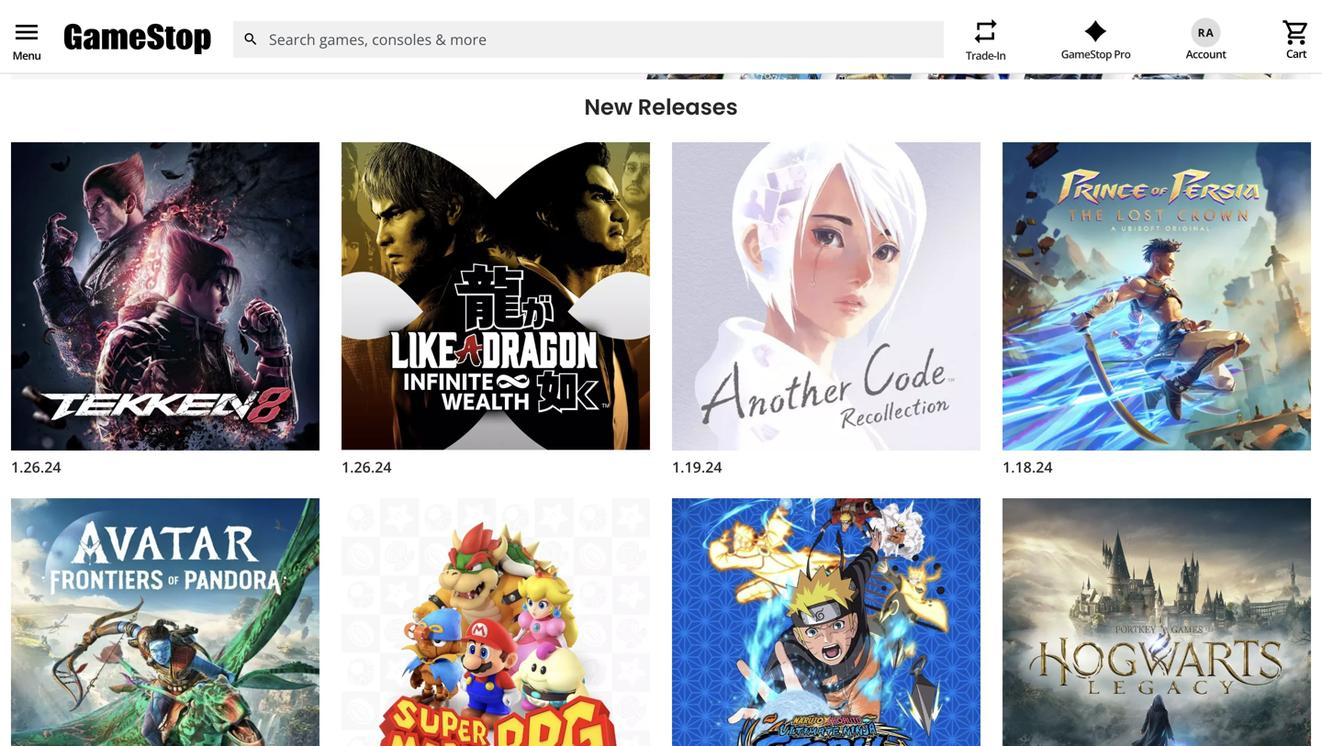 Task type: locate. For each thing, give the bounding box(es) containing it.
repeat trade-in
[[966, 17, 1006, 63]]

2 1.26.24 from the left
[[342, 458, 392, 477]]

consoles
[[770, 42, 823, 59]]

releases
[[413, 42, 464, 59], [638, 92, 738, 123]]

consoles link
[[770, 42, 823, 59]]

order
[[1077, 42, 1111, 59]]

1 horizontal spatial new
[[585, 92, 633, 123]]

1 1.26.24 from the left
[[11, 458, 61, 477]]

shop my store
[[15, 42, 99, 59]]

new releases down the owned
[[585, 92, 738, 123]]

search button
[[232, 21, 269, 58]]

store right my
[[68, 42, 99, 59]]

0 vertical spatial releases
[[413, 42, 464, 59]]

1.26.24 link
[[11, 143, 320, 477], [342, 143, 650, 477]]

1 horizontal spatial 1.26.24 link
[[342, 143, 650, 477]]

new releases link
[[383, 42, 464, 59]]

0 vertical spatial new releases
[[383, 42, 464, 59]]

same day delivery
[[144, 42, 253, 59]]

1 1.26.24 link from the left
[[11, 143, 320, 477]]

owned
[[603, 42, 645, 59]]

1.26.24 for second 1.26.24 link from the right
[[11, 458, 61, 477]]

1.26.24
[[11, 458, 61, 477], [342, 458, 392, 477]]

2 1.26.24 link from the left
[[342, 143, 650, 477]]

search search field
[[232, 21, 944, 58]]

1.18.24 link
[[1003, 143, 1312, 477]]

1 horizontal spatial store
[[322, 42, 353, 59]]

1 vertical spatial new releases
[[585, 92, 738, 123]]

1 horizontal spatial releases
[[638, 92, 738, 123]]

white
[[1187, 42, 1220, 59]]

new right the digital store
[[383, 42, 410, 59]]

account
[[1187, 46, 1227, 61]]

releases down collectibles on the top of page
[[638, 92, 738, 123]]

new
[[383, 42, 410, 59], [585, 92, 633, 123]]

ben
[[1161, 42, 1184, 59]]

1 store from the left
[[68, 42, 99, 59]]

1 horizontal spatial 1.26.24
[[342, 458, 392, 477]]

delivery
[[205, 42, 253, 59]]

1.26.24 for 1st 1.26.24 link from right
[[342, 458, 392, 477]]

center
[[1270, 42, 1308, 59]]

0 horizontal spatial 1.26.24
[[11, 458, 61, 477]]

new releases
[[383, 42, 464, 59], [585, 92, 738, 123]]

gamestop pro
[[1062, 46, 1131, 61]]

0 horizontal spatial 1.26.24 link
[[11, 143, 320, 477]]

0 horizontal spatial new releases
[[383, 42, 464, 59]]

0 vertical spatial new
[[383, 42, 410, 59]]

0 horizontal spatial store
[[68, 42, 99, 59]]

digital store
[[282, 42, 353, 59]]

new releases left top
[[383, 42, 464, 59]]

video games link
[[852, 42, 929, 59]]

shop my store link
[[15, 42, 99, 59]]

shopping_cart
[[1282, 18, 1312, 47]]

top deals
[[493, 42, 550, 59]]

releases left top
[[413, 42, 464, 59]]

0 horizontal spatial releases
[[413, 42, 464, 59]]

gamestop image
[[64, 22, 211, 57]]

new down 'pre-owned'
[[585, 92, 633, 123]]

1 vertical spatial new
[[585, 92, 633, 123]]

same day delivery link
[[144, 42, 253, 59]]

1.19.24
[[672, 458, 722, 477]]

1 horizontal spatial new releases
[[585, 92, 738, 123]]

1.19.24 link
[[672, 143, 981, 477]]

pre-
[[579, 42, 603, 59]]

menu menu
[[12, 18, 41, 63]]

store right digital
[[322, 42, 353, 59]]

store
[[68, 42, 99, 59], [322, 42, 353, 59]]

payload
[[1223, 42, 1267, 59]]



Task type: describe. For each thing, give the bounding box(es) containing it.
ra account
[[1187, 25, 1227, 61]]

my
[[47, 42, 65, 59]]

trade-
[[966, 48, 997, 63]]

repeat
[[972, 17, 1001, 46]]

0 horizontal spatial new
[[383, 42, 410, 59]]

search
[[243, 31, 259, 47]]

deals
[[518, 42, 550, 59]]

games
[[888, 42, 929, 59]]

1.18.24
[[1003, 458, 1053, 477]]

1 vertical spatial releases
[[638, 92, 738, 123]]

pro
[[1114, 46, 1131, 61]]

top
[[493, 42, 515, 59]]

collectibles
[[675, 42, 741, 59]]

gamestop pro icon image
[[1085, 20, 1108, 42]]

pre-owned
[[579, 42, 645, 59]]

ra
[[1198, 25, 1215, 40]]

pre-owned link
[[579, 42, 645, 59]]

menu
[[13, 48, 41, 63]]

collectibles link
[[675, 42, 741, 59]]

top deals link
[[493, 42, 550, 59]]

ben white payload center link
[[1141, 42, 1308, 59]]

ben white payload center
[[1161, 42, 1308, 59]]

2 store from the left
[[322, 42, 353, 59]]

digital
[[282, 42, 319, 59]]

shop
[[15, 42, 44, 59]]

menu
[[12, 18, 41, 47]]

day
[[180, 42, 202, 59]]

Search games, consoles & more search field
[[269, 21, 911, 58]]

track order link
[[1025, 42, 1111, 59]]

track
[[1044, 42, 1074, 59]]

track order
[[1044, 42, 1111, 59]]

gamestop
[[1062, 46, 1112, 61]]

same
[[144, 42, 177, 59]]

in
[[997, 48, 1006, 63]]

video
[[852, 42, 885, 59]]

video games
[[852, 42, 929, 59]]

gamestop pro link
[[1062, 20, 1131, 61]]

cart
[[1287, 46, 1307, 61]]

digital store link
[[282, 42, 353, 59]]

shopping_cart cart
[[1282, 18, 1312, 61]]



Task type: vqa. For each thing, say whether or not it's contained in the screenshot.
Shop My Store
yes



